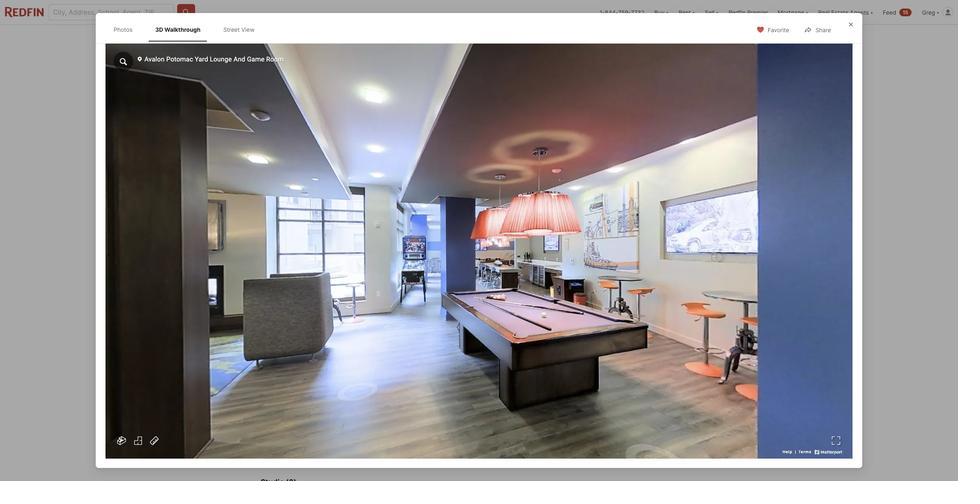 Task type: vqa. For each thing, say whether or not it's contained in the screenshot.
,
yes



Task type: locate. For each thing, give the bounding box(es) containing it.
2 inside the 0-2 beds
[[349, 288, 355, 299]]

street view
[[223, 26, 255, 33], [359, 241, 391, 248]]

• right nov 2 button at bottom left
[[414, 375, 418, 383]]

yard inside avalon potomac yard
[[580, 296, 598, 306]]

3d for photos
[[155, 26, 163, 33]]

avalon potomac yard
[[580, 284, 678, 306]]

1 vertical spatial street
[[359, 241, 376, 248]]

yard down contact
[[580, 296, 598, 306]]

a down apply
[[288, 375, 292, 383]]

1- up baths
[[374, 288, 383, 299]]

3 nov from the left
[[425, 376, 436, 383]]

avalon inside avalon potomac yard
[[614, 284, 641, 294]]

0 vertical spatial street
[[223, 26, 240, 33]]

avalon
[[261, 272, 283, 280], [614, 284, 641, 294]]

floor plans
[[368, 33, 398, 40], [261, 417, 311, 428]]

0 vertical spatial walkthrough
[[165, 26, 201, 33]]

0 horizontal spatial a
[[288, 375, 292, 383]]

potomac inside avalon potomac yard
[[643, 284, 678, 294]]

0 vertical spatial avalon
[[261, 272, 283, 280]]

2 bed (6) tab
[[497, 440, 556, 460]]

send
[[608, 349, 625, 357]]

1 horizontal spatial plans
[[383, 33, 398, 40]]

0 horizontal spatial bed
[[459, 446, 469, 453]]

• for oct 31
[[349, 375, 352, 383]]

nov left 3
[[425, 376, 436, 383]]

2 up beds
[[349, 288, 355, 299]]

2 * from the left
[[369, 358, 372, 366]]

tour left on:
[[293, 375, 306, 383]]

2 inside 1-2 baths
[[383, 288, 389, 299]]

tab list inside dialog
[[106, 18, 269, 41]]

2 left (6)
[[514, 446, 517, 453]]

1 vertical spatial more
[[458, 375, 472, 382]]

3d walkthrough
[[293, 57, 341, 63]]

2 for nov
[[404, 376, 407, 383]]

1 horizontal spatial potomac
[[643, 284, 678, 294]]

, left "alexandria"
[[379, 272, 381, 280]]

540-1,255 sq ft
[[411, 288, 460, 308]]

,
[[379, 272, 381, 280], [415, 272, 417, 280]]

3d inside 3d walkthrough tab
[[155, 26, 163, 33]]

• for nov 1
[[381, 375, 385, 383]]

271-
[[635, 372, 649, 380]]

0 horizontal spatial nov
[[359, 376, 370, 383]]

0 horizontal spatial request
[[261, 375, 286, 383]]

deal
[[280, 348, 295, 356]]

0 horizontal spatial tour
[[293, 375, 306, 383]]

15
[[903, 9, 909, 15]]

avalon for avalon potomac yard 731 seaton ave , alexandria , va 22305
[[261, 272, 283, 280]]

street inside button
[[359, 241, 376, 248]]

street view inside tab
[[223, 26, 255, 33]]

on:
[[308, 375, 317, 383]]

walkthrough inside tab
[[165, 26, 201, 33]]

0 vertical spatial floor
[[368, 33, 382, 40]]

2 vertical spatial a
[[288, 375, 292, 383]]

1 vertical spatial 3d
[[293, 57, 300, 63]]

1-
[[600, 9, 605, 16], [374, 288, 383, 299]]

0 horizontal spatial 1
[[371, 376, 374, 383]]

view
[[241, 26, 255, 33], [377, 241, 391, 248]]

favorite
[[768, 27, 789, 34]]

a up message
[[639, 323, 643, 331]]

deal
[[271, 57, 284, 63]]

• right 3
[[448, 375, 451, 383]]

1- left 759-
[[600, 9, 605, 16]]

1 vertical spatial view
[[377, 241, 391, 248]]

3 • from the left
[[414, 375, 418, 383]]

1 horizontal spatial yard
[[580, 296, 598, 306]]

1 horizontal spatial street view
[[359, 241, 391, 248]]

request inside button
[[611, 323, 637, 331]]

0 horizontal spatial *
[[280, 358, 284, 366]]

more left the dates at the bottom of the page
[[458, 375, 472, 382]]

731
[[331, 272, 342, 280]]

nov 3 button
[[421, 374, 444, 384]]

844-
[[605, 9, 618, 16]]

0 horizontal spatial walkthrough
[[165, 26, 201, 33]]

ft
[[421, 300, 428, 308]]

image image
[[261, 48, 567, 260], [570, 48, 698, 152], [570, 155, 698, 260]]

2 vertical spatial 3d
[[286, 241, 293, 248]]

1 horizontal spatial floor
[[368, 33, 382, 40]]

•
[[349, 375, 352, 383], [381, 375, 385, 383], [414, 375, 418, 383], [448, 375, 451, 383]]

2 bed from the left
[[519, 446, 530, 453]]

tour for request a tour on:
[[293, 375, 306, 383]]

nov for nov 2
[[392, 376, 402, 383]]

by
[[305, 358, 312, 366]]

matches (15)
[[273, 446, 310, 453]]

avalon up request a tour
[[614, 284, 641, 294]]

summary tab
[[321, 440, 380, 460]]

request a tour button
[[580, 317, 688, 337]]

matches (15) tab
[[262, 440, 321, 460]]

2 down the and
[[404, 376, 407, 383]]

request down apply
[[261, 375, 286, 383]]

0 horizontal spatial view
[[241, 26, 255, 33]]

nov for nov 1
[[359, 376, 370, 383]]

2 inside button
[[404, 376, 407, 383]]

1 • from the left
[[349, 375, 352, 383]]

street
[[223, 26, 240, 33], [359, 241, 376, 248]]

street view inside button
[[359, 241, 391, 248]]

redfin premier
[[729, 9, 768, 16]]

1 horizontal spatial a
[[626, 349, 630, 357]]

plans
[[383, 33, 398, 40], [286, 417, 311, 428]]

0 horizontal spatial ,
[[379, 272, 381, 280]]

ave
[[368, 272, 379, 280]]

$500
[[338, 358, 355, 366]]

1 vertical spatial potomac
[[643, 284, 678, 294]]

more for more dates
[[458, 375, 472, 382]]

nov down the and
[[392, 376, 402, 383]]

1 vertical spatial request
[[261, 375, 286, 383]]

floor up matches
[[261, 417, 284, 428]]

11/7
[[314, 358, 326, 366]]

(844) 271-7072 link
[[580, 366, 688, 385]]

a for request a tour
[[639, 323, 643, 331]]

1 vertical spatial tour
[[293, 375, 306, 383]]

unit
[[341, 326, 351, 332]]

• right 31
[[349, 375, 352, 383]]

4 • from the left
[[448, 375, 451, 383]]

0 horizontal spatial tab
[[407, 26, 437, 46]]

• for nov 3
[[448, 375, 451, 383]]

$1,865+
[[261, 288, 298, 299]]

0 horizontal spatial 1-
[[374, 288, 383, 299]]

/mo
[[301, 288, 319, 299]]

1 horizontal spatial tour
[[644, 323, 657, 331]]

floor
[[368, 33, 382, 40], [261, 417, 284, 428]]

submit search image
[[182, 8, 190, 16]]

1 vertical spatial 1-
[[374, 288, 383, 299]]

nov down off!
[[359, 376, 370, 383]]

0 horizontal spatial street view
[[223, 26, 255, 33]]

1 horizontal spatial street
[[359, 241, 376, 248]]

nov 2 button
[[388, 374, 411, 384]]

more right "pool"
[[452, 326, 464, 332]]

1 vertical spatial a
[[626, 349, 630, 357]]

3
[[437, 376, 441, 383]]

street inside tab
[[223, 26, 240, 33]]

2 • from the left
[[381, 375, 385, 383]]

1 bed (10)
[[454, 446, 481, 453]]

City, Address, School, Agent, ZIP search field
[[48, 4, 174, 20]]

bed inside tab
[[459, 446, 469, 453]]

dialog
[[96, 13, 863, 468]]

1 bed (10) tab
[[438, 440, 497, 460]]

0 horizontal spatial yard
[[314, 272, 328, 280]]

• right nov 1
[[381, 375, 385, 383]]

3d walkthrough tab
[[149, 20, 207, 40]]

tour inside button
[[644, 323, 657, 331]]

1 horizontal spatial view
[[377, 241, 391, 248]]

bed for 2
[[519, 446, 530, 453]]

1 vertical spatial yard
[[580, 296, 598, 306]]

0 vertical spatial a
[[639, 323, 643, 331]]

floor right overview
[[368, 33, 382, 40]]

a right send
[[626, 349, 630, 357]]

1 bed from the left
[[459, 446, 469, 453]]

1 vertical spatial floor plans
[[261, 417, 311, 428]]

0 vertical spatial potomac
[[284, 272, 312, 280]]

1 horizontal spatial ,
[[415, 272, 417, 280]]

bed for 1
[[459, 446, 469, 453]]

1 inside tab
[[454, 446, 457, 453]]

1 nov from the left
[[359, 376, 370, 383]]

1 vertical spatial 1
[[454, 446, 457, 453]]

yard for avalon potomac yard
[[580, 296, 598, 306]]

1 vertical spatial street view
[[359, 241, 391, 248]]

0 horizontal spatial plans
[[286, 417, 311, 428]]

redfin premier button
[[724, 0, 773, 24]]

2 horizontal spatial a
[[639, 323, 643, 331]]

street view button
[[340, 237, 398, 253]]

1 vertical spatial walkthrough
[[295, 241, 330, 248]]

0 vertical spatial 1-
[[600, 9, 605, 16]]

tab
[[407, 26, 437, 46], [482, 26, 521, 46]]

share button
[[797, 21, 838, 38]]

1 inside "button"
[[371, 376, 374, 383]]

more dates button
[[454, 374, 493, 383]]

1 horizontal spatial nov
[[392, 376, 402, 383]]

request up send
[[611, 323, 637, 331]]

26 photos
[[656, 241, 684, 248]]

0 vertical spatial plans
[[383, 33, 398, 40]]

1 horizontal spatial 3d walkthrough
[[286, 241, 330, 248]]

request for request a tour
[[611, 323, 637, 331]]

1 horizontal spatial 1-
[[600, 9, 605, 16]]

• for nov 2
[[414, 375, 418, 383]]

amenities tab
[[437, 26, 482, 46]]

nov inside button
[[392, 376, 402, 383]]

tour up message
[[644, 323, 657, 331]]

0 horizontal spatial avalon
[[261, 272, 283, 280]]

1 down terms
[[371, 376, 374, 383]]

(6)
[[531, 446, 539, 453]]

1 vertical spatial avalon
[[614, 284, 641, 294]]

3d walkthrough button
[[267, 237, 337, 253]]

* down deal
[[280, 358, 284, 366]]

0 vertical spatial 3d walkthrough
[[155, 26, 201, 33]]

1 vertical spatial floor
[[261, 417, 284, 428]]

for
[[328, 358, 337, 366]]

0 vertical spatial 1
[[371, 376, 374, 383]]

a/c
[[305, 326, 313, 332]]

2 tab from the left
[[482, 26, 521, 46]]

0 vertical spatial request
[[611, 323, 637, 331]]

nov inside button
[[425, 376, 436, 383]]

favorite button
[[750, 21, 796, 38]]

1 horizontal spatial bed
[[519, 446, 530, 453]]

walkthrough inside button
[[295, 241, 330, 248]]

nov inside "button"
[[359, 376, 370, 383]]

1- for 2
[[374, 288, 383, 299]]

3d walkthrough
[[155, 26, 201, 33], [286, 241, 330, 248]]

bed left (6)
[[519, 446, 530, 453]]

0 vertical spatial more
[[452, 326, 464, 332]]

dialog containing photos
[[96, 13, 863, 468]]

yard
[[314, 272, 328, 280], [580, 296, 598, 306]]

bed inside tab
[[519, 446, 530, 453]]

tab list
[[106, 18, 269, 41], [261, 25, 528, 46], [261, 438, 557, 462]]

more for more
[[452, 326, 464, 332]]

* right off!
[[369, 358, 372, 366]]

a for request a tour on:
[[288, 375, 292, 383]]

avalon up $1,865+
[[261, 272, 283, 280]]

1 horizontal spatial request
[[611, 323, 637, 331]]

nov
[[359, 376, 370, 383], [392, 376, 402, 383], [425, 376, 436, 383]]

2 up baths
[[383, 288, 389, 299]]

1 horizontal spatial *
[[369, 358, 372, 366]]

0 vertical spatial tour
[[644, 323, 657, 331]]

2 nov from the left
[[392, 376, 402, 383]]

potomac
[[284, 272, 312, 280], [643, 284, 678, 294]]

3d
[[155, 26, 163, 33], [293, 57, 300, 63], [286, 241, 293, 248]]

tab list containing photos
[[106, 18, 269, 41]]

conditions
[[408, 358, 440, 366]]

request a tour on:
[[261, 375, 317, 383]]

1 horizontal spatial 1
[[454, 446, 457, 453]]

1 vertical spatial 3d walkthrough
[[286, 241, 330, 248]]

1- inside 1-2 baths
[[374, 288, 383, 299]]

yard left the 731
[[314, 272, 328, 280]]

more inside button
[[458, 375, 472, 382]]

31
[[335, 376, 342, 383]]

more
[[452, 326, 464, 332], [458, 375, 472, 382]]

walkthrough
[[301, 57, 341, 63]]

overview
[[323, 33, 350, 40]]

0 horizontal spatial 3d walkthrough
[[155, 26, 201, 33]]

contact
[[580, 284, 614, 294]]

0 horizontal spatial potomac
[[284, 272, 312, 280]]

0 horizontal spatial street
[[223, 26, 240, 33]]

a for send a message
[[626, 349, 630, 357]]

1 horizontal spatial tab
[[482, 26, 521, 46]]

1 horizontal spatial walkthrough
[[295, 241, 330, 248]]

0 vertical spatial floor plans
[[368, 33, 398, 40]]

, left va
[[415, 272, 417, 280]]

2 horizontal spatial nov
[[425, 376, 436, 383]]

0 vertical spatial view
[[241, 26, 255, 33]]

0 vertical spatial street view
[[223, 26, 255, 33]]

0 vertical spatial 3d
[[155, 26, 163, 33]]

1 horizontal spatial floor plans
[[368, 33, 398, 40]]

bed left (10)
[[459, 446, 469, 453]]

1 horizontal spatial avalon
[[614, 284, 641, 294]]

0 vertical spatial yard
[[314, 272, 328, 280]]

photos
[[665, 241, 684, 248]]

1 left (10)
[[454, 446, 457, 453]]

view inside tab
[[241, 26, 255, 33]]

(844) 271-7072 button
[[580, 366, 688, 385]]



Task type: describe. For each thing, give the bounding box(es) containing it.
plans inside tab
[[383, 33, 398, 40]]

3d inside 3d walkthrough button
[[286, 241, 293, 248]]

2 for 0-
[[349, 288, 355, 299]]

0 horizontal spatial floor
[[261, 417, 284, 428]]

759-
[[618, 9, 631, 16]]

send a message button
[[580, 343, 688, 363]]

map entry image
[[516, 270, 557, 310]]

share
[[816, 27, 831, 34]]

1,255
[[435, 288, 460, 299]]

(3)
[[415, 446, 422, 453]]

sq
[[411, 300, 420, 308]]

nov 2
[[392, 376, 407, 383]]

request for request a tour on:
[[261, 375, 286, 383]]

oct
[[324, 376, 334, 383]]

and
[[395, 358, 406, 366]]

friendly
[[275, 326, 293, 332]]

in
[[336, 326, 340, 332]]

tab list containing overview
[[261, 25, 528, 46]]

nov 3
[[425, 376, 441, 383]]

oct 31 button
[[320, 374, 345, 384]]

1 , from the left
[[379, 272, 381, 280]]

price
[[261, 300, 276, 308]]

view inside button
[[377, 241, 391, 248]]

baths
[[374, 300, 392, 308]]

feed
[[883, 9, 896, 16]]

floor inside tab
[[368, 33, 382, 40]]

patio/balcony
[[362, 326, 394, 332]]

alexandria
[[382, 272, 415, 280]]

potomac for avalon potomac yard
[[643, 284, 678, 294]]

terms
[[374, 358, 393, 366]]

more dates
[[458, 375, 489, 382]]

deal * apply by 11/7 for $500 off!  * terms and conditions apply.
[[280, 348, 460, 366]]

pool
[[430, 326, 441, 332]]

photos tab
[[107, 20, 139, 40]]

pet
[[266, 326, 273, 332]]

apply.
[[442, 358, 460, 366]]

yard for avalon potomac yard 731 seaton ave , alexandria , va 22305
[[314, 272, 328, 280]]

beds
[[338, 300, 354, 308]]

1- for 844-
[[600, 9, 605, 16]]

pet friendly
[[266, 326, 293, 332]]

3d for deal
[[293, 57, 300, 63]]

3d walkthrough inside button
[[286, 241, 330, 248]]

nov 1 button
[[356, 374, 378, 384]]

matches
[[273, 446, 298, 453]]

amenities
[[446, 33, 473, 40]]

(844) 271-7072
[[615, 372, 665, 380]]

floor plans tab
[[359, 26, 407, 46]]

avalon for avalon potomac yard
[[614, 284, 641, 294]]

1-844-759-7732
[[600, 9, 645, 16]]

studio (3)
[[396, 446, 422, 453]]

tab list containing matches (15)
[[261, 438, 557, 462]]

dates
[[474, 375, 489, 382]]

tour for request a tour
[[644, 323, 657, 331]]

7072
[[649, 372, 665, 380]]

apply
[[285, 358, 303, 366]]

26 photos button
[[638, 237, 691, 253]]

studio (3) tab
[[380, 440, 438, 460]]

floor plans inside tab
[[368, 33, 398, 40]]

1-2 baths
[[374, 288, 392, 308]]

1 vertical spatial plans
[[286, 417, 311, 428]]

3d walkthrough inside tab
[[155, 26, 201, 33]]

nov for nov 3
[[425, 376, 436, 383]]

(10)
[[471, 446, 481, 453]]

(844)
[[615, 372, 633, 380]]

540-
[[411, 288, 435, 299]]

message
[[631, 349, 660, 357]]

2 bed (6)
[[514, 446, 539, 453]]

2 for 1-
[[383, 288, 389, 299]]

premier
[[748, 9, 768, 16]]

studio
[[396, 446, 413, 453]]

1 tab from the left
[[407, 26, 437, 46]]

overview tab
[[315, 26, 359, 46]]

2 inside tab
[[514, 446, 517, 453]]

0-
[[338, 288, 349, 299]]

2 , from the left
[[415, 272, 417, 280]]

26
[[656, 241, 663, 248]]

avalon potomac yard 731 seaton ave , alexandria , va 22305
[[261, 272, 449, 280]]

(15)
[[299, 446, 310, 453]]

swimming
[[405, 326, 429, 332]]

request a tour
[[611, 323, 657, 331]]

oct 31
[[324, 376, 342, 383]]

street view tab
[[217, 20, 261, 40]]

1-844-759-7732 link
[[600, 9, 645, 16]]

0-2 beds
[[338, 288, 355, 308]]

potomac for avalon potomac yard 731 seaton ave , alexandria , va 22305
[[284, 272, 312, 280]]

1 * from the left
[[280, 358, 284, 366]]

photos
[[114, 26, 132, 33]]

send a message
[[608, 349, 660, 357]]

nov 1
[[359, 376, 374, 383]]

22305
[[429, 272, 449, 280]]

off!
[[357, 358, 367, 366]]

swimming pool
[[405, 326, 441, 332]]

seaton
[[344, 272, 366, 280]]

redfin
[[729, 9, 746, 16]]

summary
[[338, 446, 363, 453]]

0 horizontal spatial floor plans
[[261, 417, 311, 428]]

7732
[[631, 9, 645, 16]]



